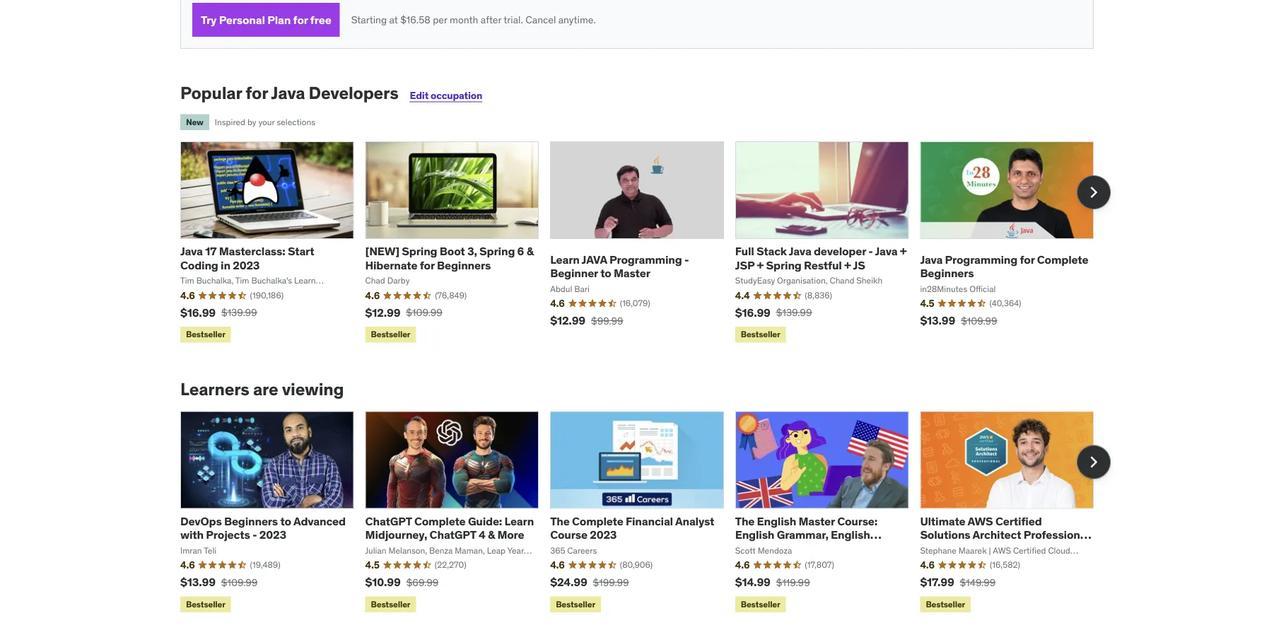 Task type: locate. For each thing, give the bounding box(es) containing it.
6
[[518, 244, 524, 259]]

chatgpt left 4
[[430, 528, 477, 542]]

learners are viewing
[[180, 379, 344, 400]]

new
[[186, 116, 204, 127]]

the inside the complete financial analyst course 2023
[[551, 514, 570, 528]]

1 horizontal spatial the
[[736, 514, 755, 528]]

chatgpt right advanced
[[365, 514, 412, 528]]

2 programming from the left
[[946, 252, 1018, 267]]

aws
[[968, 514, 994, 528]]

in
[[221, 258, 231, 272]]

0 vertical spatial to
[[601, 266, 612, 280]]

starting
[[351, 13, 387, 26]]

1 horizontal spatial &
[[527, 244, 534, 259]]

0 horizontal spatial &
[[488, 528, 495, 542]]

edit occupation button
[[410, 89, 483, 101]]

to right beginner
[[601, 266, 612, 280]]

spring left boot
[[402, 244, 438, 259]]

the complete financial analyst course 2023 link
[[551, 514, 715, 542]]

- right the projects
[[253, 528, 257, 542]]

1 horizontal spatial master
[[799, 514, 835, 528]]

inspired by your selections
[[215, 117, 316, 128]]

2023 right course
[[590, 528, 617, 542]]

learn
[[551, 252, 580, 267], [505, 514, 534, 528]]

+ left js on the right of the page
[[845, 258, 852, 272]]

for inside [new] spring boot 3, spring 6 & hibernate for beginners
[[420, 258, 435, 272]]

2023
[[233, 258, 260, 272], [259, 528, 286, 542], [590, 528, 617, 542], [921, 541, 948, 556]]

+
[[900, 244, 907, 259], [757, 258, 764, 272], [845, 258, 852, 272]]

popular for java developers
[[180, 82, 399, 103]]

0 horizontal spatial master
[[614, 266, 651, 280]]

master right 'java'
[[614, 266, 651, 280]]

1 horizontal spatial learn
[[551, 252, 580, 267]]

0 vertical spatial carousel element
[[180, 142, 1111, 346]]

to left advanced
[[280, 514, 291, 528]]

0 horizontal spatial complete
[[415, 514, 466, 528]]

try
[[201, 12, 217, 27]]

edit
[[410, 89, 429, 101]]

java
[[271, 82, 305, 103], [180, 244, 203, 259], [789, 244, 812, 259], [876, 244, 898, 259], [921, 252, 943, 267]]

& right "6"
[[527, 244, 534, 259]]

course:
[[838, 514, 878, 528]]

2 horizontal spatial beginners
[[921, 266, 974, 280]]

0 horizontal spatial the
[[551, 514, 570, 528]]

2023 right the projects
[[259, 528, 286, 542]]

1 horizontal spatial to
[[601, 266, 612, 280]]

0 vertical spatial learn
[[551, 252, 580, 267]]

for
[[293, 12, 308, 27], [246, 82, 268, 103], [1020, 252, 1035, 267], [420, 258, 435, 272]]

java programming for complete beginners
[[921, 252, 1089, 280]]

1 horizontal spatial chatgpt
[[430, 528, 477, 542]]

-
[[869, 244, 873, 259], [685, 252, 689, 267], [253, 528, 257, 542]]

carousel element
[[180, 142, 1111, 346], [180, 411, 1111, 615]]

2023 inside the complete financial analyst course 2023
[[590, 528, 617, 542]]

java
[[582, 252, 607, 267]]

learn right guide:
[[505, 514, 534, 528]]

2023 down ultimate
[[921, 541, 948, 556]]

beginners inside devops beginners to advanced with projects - 2023
[[224, 514, 278, 528]]

2 horizontal spatial complete
[[1038, 252, 1089, 267]]

carousel element containing devops beginners to advanced with projects - 2023
[[180, 411, 1111, 615]]

&
[[527, 244, 534, 259], [488, 528, 495, 542]]

the for course
[[551, 514, 570, 528]]

cancel
[[526, 13, 556, 26]]

0 horizontal spatial chatgpt
[[365, 514, 412, 528]]

2023 inside "ultimate aws certified solutions architect professional 2023"
[[921, 541, 948, 556]]

+ right the jsp
[[757, 258, 764, 272]]

0 vertical spatial master
[[614, 266, 651, 280]]

the
[[551, 514, 570, 528], [736, 514, 755, 528]]

1 the from the left
[[551, 514, 570, 528]]

english right grammar,
[[831, 528, 871, 542]]

0 horizontal spatial to
[[280, 514, 291, 528]]

advanced
[[294, 514, 346, 528]]

1 vertical spatial next image
[[1083, 451, 1106, 474]]

guide:
[[468, 514, 502, 528]]

2 horizontal spatial spring
[[767, 258, 802, 272]]

speaking
[[736, 541, 786, 556]]

with
[[180, 528, 204, 542]]

full
[[736, 244, 755, 259]]

1 vertical spatial learn
[[505, 514, 534, 528]]

1 horizontal spatial programming
[[946, 252, 1018, 267]]

next image
[[1083, 181, 1106, 204], [1083, 451, 1106, 474]]

devops
[[180, 514, 222, 528]]

master left course:
[[799, 514, 835, 528]]

learn java programming - beginner to master link
[[551, 252, 689, 280]]

0 horizontal spatial -
[[253, 528, 257, 542]]

1 programming from the left
[[610, 252, 682, 267]]

to inside the learn java programming - beginner to master
[[601, 266, 612, 280]]

projects
[[206, 528, 250, 542]]

beginners inside java programming for complete beginners
[[921, 266, 974, 280]]

programming
[[610, 252, 682, 267], [946, 252, 1018, 267]]

2 horizontal spatial +
[[900, 244, 907, 259]]

after
[[481, 13, 502, 26]]

month
[[450, 13, 479, 26]]

0 horizontal spatial programming
[[610, 252, 682, 267]]

0 horizontal spatial learn
[[505, 514, 534, 528]]

boot
[[440, 244, 465, 259]]

2023 inside devops beginners to advanced with projects - 2023
[[259, 528, 286, 542]]

complete inside chatgpt complete guide: learn midjourney, chatgpt 4 & more
[[415, 514, 466, 528]]

1 horizontal spatial complete
[[572, 514, 624, 528]]

complete for the complete financial analyst course 2023
[[572, 514, 624, 528]]

1 carousel element from the top
[[180, 142, 1111, 346]]

1 vertical spatial to
[[280, 514, 291, 528]]

2 the from the left
[[736, 514, 755, 528]]

chatgpt
[[365, 514, 412, 528], [430, 528, 477, 542]]

2 horizontal spatial -
[[869, 244, 873, 259]]

to
[[601, 266, 612, 280], [280, 514, 291, 528]]

chatgpt complete guide: learn midjourney, chatgpt 4 & more link
[[365, 514, 534, 542]]

1 vertical spatial carousel element
[[180, 411, 1111, 615]]

0 horizontal spatial beginners
[[224, 514, 278, 528]]

try personal plan for free link
[[192, 3, 340, 37]]

master
[[614, 266, 651, 280], [799, 514, 835, 528]]

selections
[[277, 117, 316, 128]]

the up speaking
[[736, 514, 755, 528]]

chatgpt complete guide: learn midjourney, chatgpt 4 & more
[[365, 514, 534, 542]]

2 next image from the top
[[1083, 451, 1106, 474]]

english left grammar,
[[736, 528, 775, 542]]

- left the jsp
[[685, 252, 689, 267]]

by
[[248, 117, 256, 128]]

- right js on the right of the page
[[869, 244, 873, 259]]

the right the more
[[551, 514, 570, 528]]

complete inside java programming for complete beginners
[[1038, 252, 1089, 267]]

to inside devops beginners to advanced with projects - 2023
[[280, 514, 291, 528]]

3,
[[468, 244, 477, 259]]

- inside devops beginners to advanced with projects - 2023
[[253, 528, 257, 542]]

2 carousel element from the top
[[180, 411, 1111, 615]]

masterclass:
[[219, 244, 285, 259]]

the for english
[[736, 514, 755, 528]]

learn left 'java'
[[551, 252, 580, 267]]

1 vertical spatial master
[[799, 514, 835, 528]]

1 horizontal spatial -
[[685, 252, 689, 267]]

0 horizontal spatial spring
[[402, 244, 438, 259]]

1 next image from the top
[[1083, 181, 1106, 204]]

java inside java programming for complete beginners
[[921, 252, 943, 267]]

the inside the english master course: english grammar, english speaking
[[736, 514, 755, 528]]

[new] spring boot 3, spring 6 & hibernate for beginners
[[365, 244, 534, 272]]

spring left "6"
[[480, 244, 515, 259]]

spring
[[402, 244, 438, 259], [480, 244, 515, 259], [767, 258, 802, 272]]

english
[[757, 514, 797, 528], [736, 528, 775, 542], [831, 528, 871, 542]]

complete
[[1038, 252, 1089, 267], [415, 514, 466, 528], [572, 514, 624, 528]]

2023 right in
[[233, 258, 260, 272]]

at
[[389, 13, 398, 26]]

+ right js on the right of the page
[[900, 244, 907, 259]]

1 vertical spatial &
[[488, 528, 495, 542]]

1 horizontal spatial beginners
[[437, 258, 491, 272]]

spring right the jsp
[[767, 258, 802, 272]]

complete inside the complete financial analyst course 2023
[[572, 514, 624, 528]]

devops beginners to advanced with projects - 2023 link
[[180, 514, 346, 542]]

for inside java programming for complete beginners
[[1020, 252, 1035, 267]]

0 vertical spatial next image
[[1083, 181, 1106, 204]]

& right 4
[[488, 528, 495, 542]]

0 vertical spatial &
[[527, 244, 534, 259]]

$16.58
[[401, 13, 431, 26]]



Task type: describe. For each thing, give the bounding box(es) containing it.
master inside the learn java programming - beginner to master
[[614, 266, 651, 280]]

starting at $16.58 per month after trial. cancel anytime.
[[351, 13, 596, 26]]

your
[[259, 117, 275, 128]]

financial
[[626, 514, 673, 528]]

learn inside chatgpt complete guide: learn midjourney, chatgpt 4 & more
[[505, 514, 534, 528]]

& inside [new] spring boot 3, spring 6 & hibernate for beginners
[[527, 244, 534, 259]]

free
[[310, 12, 332, 27]]

professional
[[1024, 528, 1090, 542]]

full stack java developer - java + jsp + spring restful + js
[[736, 244, 907, 272]]

next image for java programming for complete beginners
[[1083, 181, 1106, 204]]

1 horizontal spatial +
[[845, 258, 852, 272]]

course
[[551, 528, 588, 542]]

developer
[[814, 244, 867, 259]]

learn java programming - beginner to master
[[551, 252, 689, 280]]

[new] spring boot 3, spring 6 & hibernate for beginners link
[[365, 244, 534, 272]]

& inside chatgpt complete guide: learn midjourney, chatgpt 4 & more
[[488, 528, 495, 542]]

analyst
[[676, 514, 715, 528]]

occupation
[[431, 89, 483, 101]]

restful
[[804, 258, 842, 272]]

java inside java 17 masterclass: start coding in 2023
[[180, 244, 203, 259]]

next image for ultimate aws certified solutions architect professional 2023
[[1083, 451, 1106, 474]]

english up speaking
[[757, 514, 797, 528]]

start
[[288, 244, 314, 259]]

carousel element containing java 17 masterclass: start coding in 2023
[[180, 142, 1111, 346]]

architect
[[973, 528, 1022, 542]]

17
[[205, 244, 217, 259]]

devops beginners to advanced with projects - 2023
[[180, 514, 346, 542]]

master inside the english master course: english grammar, english speaking
[[799, 514, 835, 528]]

popular
[[180, 82, 242, 103]]

edit occupation
[[410, 89, 483, 101]]

4
[[479, 528, 486, 542]]

learners
[[180, 379, 250, 400]]

java 17 masterclass: start coding in 2023 link
[[180, 244, 314, 272]]

personal
[[219, 12, 265, 27]]

hibernate
[[365, 258, 418, 272]]

ultimate aws certified solutions architect professional 2023 link
[[921, 514, 1092, 556]]

per
[[433, 13, 448, 26]]

ultimate
[[921, 514, 966, 528]]

beginner
[[551, 266, 598, 280]]

java 17 masterclass: start coding in 2023
[[180, 244, 314, 272]]

js
[[854, 258, 866, 272]]

beginners inside [new] spring boot 3, spring 6 & hibernate for beginners
[[437, 258, 491, 272]]

- inside full stack java developer - java + jsp + spring restful + js
[[869, 244, 873, 259]]

[new]
[[365, 244, 400, 259]]

more
[[498, 528, 524, 542]]

solutions
[[921, 528, 971, 542]]

complete for chatgpt complete guide: learn midjourney, chatgpt 4 & more
[[415, 514, 466, 528]]

certified
[[996, 514, 1042, 528]]

ultimate aws certified solutions architect professional 2023
[[921, 514, 1090, 556]]

coding
[[180, 258, 218, 272]]

anytime.
[[559, 13, 596, 26]]

jsp
[[736, 258, 755, 272]]

stack
[[757, 244, 787, 259]]

are
[[253, 379, 278, 400]]

midjourney,
[[365, 528, 427, 542]]

1 horizontal spatial spring
[[480, 244, 515, 259]]

the english master course: english grammar, english speaking link
[[736, 514, 882, 556]]

plan
[[268, 12, 291, 27]]

learn inside the learn java programming - beginner to master
[[551, 252, 580, 267]]

java programming for complete beginners link
[[921, 252, 1089, 280]]

spring inside full stack java developer - java + jsp + spring restful + js
[[767, 258, 802, 272]]

viewing
[[282, 379, 344, 400]]

the english master course: english grammar, english speaking
[[736, 514, 878, 556]]

programming inside java programming for complete beginners
[[946, 252, 1018, 267]]

the complete financial analyst course 2023
[[551, 514, 715, 542]]

2023 inside java 17 masterclass: start coding in 2023
[[233, 258, 260, 272]]

developers
[[309, 82, 399, 103]]

- inside the learn java programming - beginner to master
[[685, 252, 689, 267]]

full stack java developer - java + jsp + spring restful + js link
[[736, 244, 907, 272]]

try personal plan for free
[[201, 12, 332, 27]]

trial.
[[504, 13, 523, 26]]

programming inside the learn java programming - beginner to master
[[610, 252, 682, 267]]

0 horizontal spatial +
[[757, 258, 764, 272]]

grammar,
[[777, 528, 829, 542]]

inspired
[[215, 117, 246, 128]]



Task type: vqa. For each thing, say whether or not it's contained in the screenshot.
Ultimate
yes



